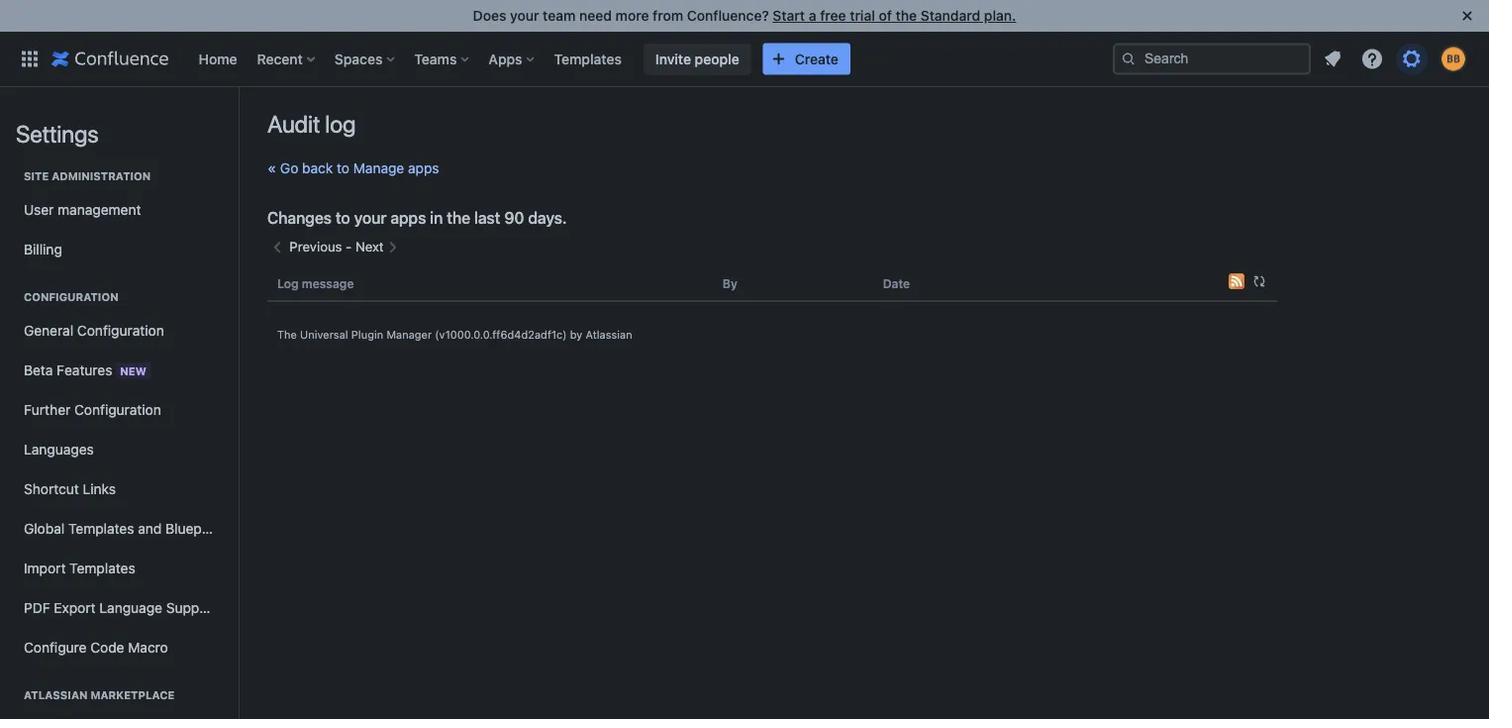 Task type: describe. For each thing, give the bounding box(es) containing it.
templates for import templates
[[70, 560, 135, 577]]

configure code macro
[[24, 639, 168, 656]]

Search field
[[1113, 43, 1312, 75]]

1 vertical spatial apps
[[391, 209, 426, 227]]

universal
[[300, 328, 348, 341]]

create button
[[763, 43, 851, 75]]

90
[[505, 209, 524, 227]]

support
[[166, 600, 218, 616]]

0 horizontal spatial your
[[354, 209, 387, 227]]

macro
[[128, 639, 168, 656]]

0 vertical spatial to
[[337, 160, 350, 176]]

manager
[[387, 328, 432, 341]]

0 vertical spatial the
[[896, 7, 917, 24]]

user management
[[24, 202, 141, 218]]

team
[[543, 7, 576, 24]]

0 horizontal spatial the
[[447, 209, 471, 227]]

create
[[795, 51, 839, 67]]

languages link
[[16, 430, 222, 470]]

code
[[90, 639, 124, 656]]

spaces button
[[329, 43, 403, 75]]

site administration group
[[16, 149, 222, 275]]

shortcut links
[[24, 481, 116, 497]]

invite
[[656, 51, 691, 67]]

further configuration link
[[16, 390, 222, 430]]

general configuration link
[[16, 311, 222, 351]]

message
[[302, 276, 354, 290]]

global templates and blueprints
[[24, 521, 230, 537]]

last
[[474, 209, 501, 227]]

import templates link
[[16, 549, 222, 588]]

0 vertical spatial apps
[[408, 160, 439, 176]]

templates for global templates and blueprints
[[68, 521, 134, 537]]

collapse sidebar image
[[216, 97, 260, 137]]

date
[[883, 276, 911, 290]]

help icon image
[[1361, 47, 1385, 71]]

changes
[[267, 209, 332, 227]]

people
[[695, 51, 740, 67]]

atlassian marketplace group
[[16, 668, 222, 719]]

need
[[580, 7, 612, 24]]

changes to your apps in the last 90 days.
[[267, 209, 567, 227]]

trial
[[850, 7, 876, 24]]

close image
[[1456, 4, 1480, 28]]

start a free trial of the standard plan. link
[[773, 7, 1017, 24]]

and
[[138, 521, 162, 537]]

management
[[58, 202, 141, 218]]

« go back to manage apps
[[267, 160, 439, 176]]

in
[[430, 209, 443, 227]]

the
[[277, 328, 297, 341]]

1 vertical spatial to
[[336, 209, 350, 227]]

search image
[[1121, 51, 1137, 67]]

global element
[[12, 31, 1113, 87]]

log
[[277, 276, 299, 290]]

plan.
[[985, 7, 1017, 24]]

previous
[[290, 239, 342, 255]]

apps
[[489, 51, 523, 67]]

next
[[356, 239, 384, 255]]

features
[[57, 362, 112, 378]]

marketplace
[[91, 689, 175, 702]]

confluence?
[[687, 7, 769, 24]]

beta features new
[[24, 362, 146, 378]]

administration
[[52, 170, 151, 183]]

blueprints
[[166, 521, 230, 537]]

settings
[[16, 120, 99, 148]]

languages
[[24, 441, 94, 458]]

templates link
[[548, 43, 628, 75]]

a
[[809, 7, 817, 24]]

notification icon image
[[1321, 47, 1345, 71]]

import
[[24, 560, 66, 577]]

settings icon image
[[1401, 47, 1425, 71]]

audit log
[[267, 110, 356, 138]]



Task type: locate. For each thing, give the bounding box(es) containing it.
« go back to manage apps link
[[267, 160, 439, 176], [267, 160, 439, 176]]

1 horizontal spatial atlassian
[[586, 328, 633, 341]]

billing link
[[16, 230, 222, 269]]

0 vertical spatial atlassian
[[586, 328, 633, 341]]

site administration
[[24, 170, 151, 183]]

language
[[99, 600, 162, 616]]

days.
[[528, 209, 567, 227]]

import templates
[[24, 560, 135, 577]]

previous - next
[[290, 239, 384, 255]]

2 vertical spatial configuration
[[74, 402, 161, 418]]

more
[[616, 7, 649, 24]]

configuration for further
[[74, 402, 161, 418]]

1 vertical spatial your
[[354, 209, 387, 227]]

templates down links on the bottom of page
[[68, 521, 134, 537]]

configuration for general
[[77, 322, 164, 339]]

atlassian down the configure
[[24, 689, 88, 702]]

audit
[[267, 110, 320, 138]]

global
[[24, 521, 65, 537]]

your up next
[[354, 209, 387, 227]]

banner
[[0, 31, 1490, 87]]

new
[[120, 365, 146, 377]]

further configuration
[[24, 402, 161, 418]]

does
[[473, 7, 507, 24]]

0 vertical spatial configuration
[[24, 291, 119, 304]]

from
[[653, 7, 684, 24]]

1 vertical spatial the
[[447, 209, 471, 227]]

pdf export language support
[[24, 600, 218, 616]]

templates
[[554, 51, 622, 67], [68, 521, 134, 537], [70, 560, 135, 577]]

log
[[325, 110, 356, 138]]

-
[[346, 239, 352, 255]]

start
[[773, 7, 805, 24]]

atlassian link
[[586, 328, 633, 341]]

1 horizontal spatial the
[[896, 7, 917, 24]]

apps button
[[483, 43, 542, 75]]

to right back
[[337, 160, 350, 176]]

of
[[879, 7, 892, 24]]

1 vertical spatial templates
[[68, 521, 134, 537]]

global templates and blueprints link
[[16, 509, 230, 549]]

0 vertical spatial your
[[510, 7, 539, 24]]

the universal plugin manager (v1000.0.0.ff6d4d2adf1c) by atlassian
[[277, 328, 633, 341]]

beta
[[24, 362, 53, 378]]

«
[[267, 160, 277, 176]]

export
[[54, 600, 96, 616]]

configuration
[[24, 291, 119, 304], [77, 322, 164, 339], [74, 402, 161, 418]]

plugin
[[351, 328, 384, 341]]

user management link
[[16, 190, 222, 230]]

configure
[[24, 639, 87, 656]]

templates inside the global element
[[554, 51, 622, 67]]

billing
[[24, 241, 62, 258]]

your left team at the left top of the page
[[510, 7, 539, 24]]

by
[[723, 276, 738, 290]]

links
[[83, 481, 116, 497]]

by
[[570, 328, 583, 341]]

templates inside "link"
[[68, 521, 134, 537]]

your
[[510, 7, 539, 24], [354, 209, 387, 227]]

the
[[896, 7, 917, 24], [447, 209, 471, 227]]

site
[[24, 170, 49, 183]]

spaces
[[335, 51, 383, 67]]

teams
[[414, 51, 457, 67]]

configuration group
[[16, 269, 230, 674]]

0 horizontal spatial atlassian
[[24, 689, 88, 702]]

configuration up languages link at left
[[74, 402, 161, 418]]

pdf
[[24, 600, 50, 616]]

confluence image
[[52, 47, 169, 71], [52, 47, 169, 71]]

standard
[[921, 7, 981, 24]]

configuration up general
[[24, 291, 119, 304]]

the right in
[[447, 209, 471, 227]]

(v1000.0.0.ff6d4d2adf1c)
[[435, 328, 567, 341]]

configure code macro link
[[16, 628, 222, 668]]

templates down need
[[554, 51, 622, 67]]

banner containing home
[[0, 31, 1490, 87]]

recent
[[257, 51, 303, 67]]

does your team need more from confluence? start a free trial of the standard plan.
[[473, 7, 1017, 24]]

audit log feed image
[[1229, 273, 1245, 289]]

invite people button
[[644, 43, 752, 75]]

atlassian marketplace
[[24, 689, 175, 702]]

log message
[[277, 276, 354, 290]]

shortcut
[[24, 481, 79, 497]]

invite people
[[656, 51, 740, 67]]

1 horizontal spatial your
[[510, 7, 539, 24]]

back
[[302, 160, 333, 176]]

0 vertical spatial templates
[[554, 51, 622, 67]]

go
[[280, 160, 299, 176]]

the right of
[[896, 7, 917, 24]]

free
[[820, 7, 847, 24]]

teams button
[[409, 43, 477, 75]]

apps
[[408, 160, 439, 176], [391, 209, 426, 227]]

apps right manage
[[408, 160, 439, 176]]

apps left in
[[391, 209, 426, 227]]

atlassian right by
[[586, 328, 633, 341]]

appswitcher icon image
[[18, 47, 42, 71]]

manage
[[353, 160, 404, 176]]

templates up "pdf export language support" link
[[70, 560, 135, 577]]

configuration up new
[[77, 322, 164, 339]]

to up -
[[336, 209, 350, 227]]

home
[[199, 51, 237, 67]]

atlassian inside atlassian marketplace group
[[24, 689, 88, 702]]

user
[[24, 202, 54, 218]]

atlassian
[[586, 328, 633, 341], [24, 689, 88, 702]]

recent button
[[251, 43, 323, 75]]

2 vertical spatial templates
[[70, 560, 135, 577]]

1 vertical spatial configuration
[[77, 322, 164, 339]]

home link
[[193, 43, 243, 75]]

general configuration
[[24, 322, 164, 339]]

1 vertical spatial atlassian
[[24, 689, 88, 702]]

further
[[24, 402, 71, 418]]

pdf export language support link
[[16, 588, 222, 628]]

general
[[24, 322, 73, 339]]



Task type: vqa. For each thing, say whether or not it's contained in the screenshot.
on to the right
no



